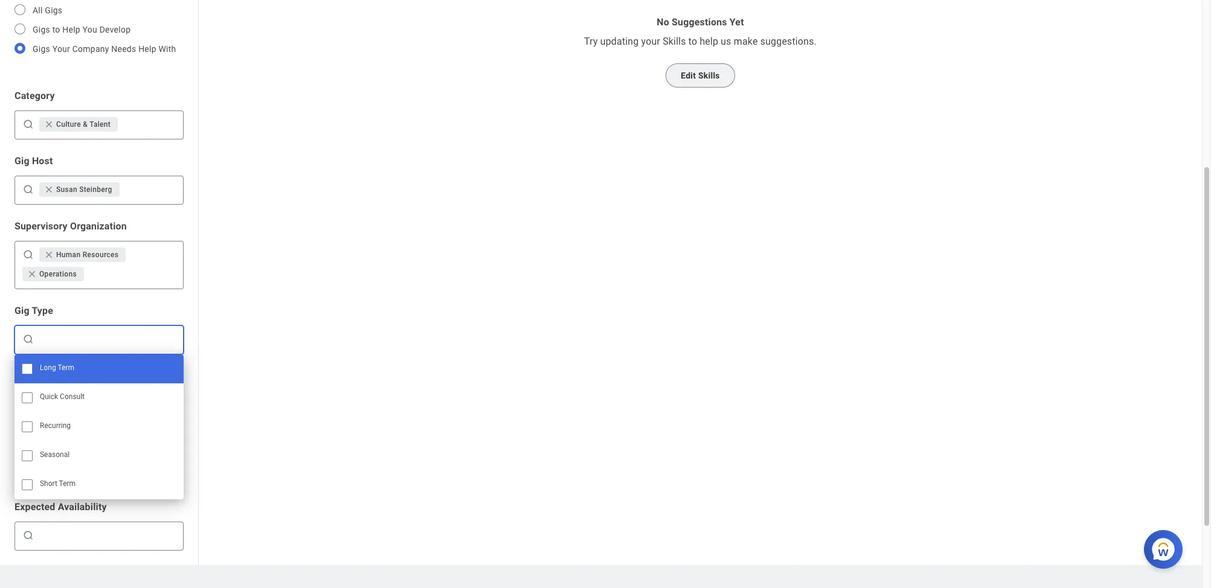 Task type: vqa. For each thing, say whether or not it's contained in the screenshot.
CLOSE image
no



Task type: describe. For each thing, give the bounding box(es) containing it.
yet
[[730, 16, 745, 28]]

updating
[[601, 36, 639, 47]]

develop
[[100, 25, 131, 34]]

expected availability
[[15, 502, 107, 513]]

location
[[15, 371, 53, 382]]

edit skills
[[681, 71, 720, 80]]

0 vertical spatial gigs
[[45, 5, 62, 15]]

remove image for operations
[[27, 270, 39, 279]]

make
[[734, 36, 758, 47]]

term for short term
[[59, 480, 76, 488]]

operations button
[[22, 267, 84, 282]]

all
[[33, 5, 43, 15]]

operations
[[39, 270, 77, 279]]

remove image inside susan steinberg button
[[44, 185, 54, 195]]

gig host
[[15, 155, 53, 167]]

site
[[46, 459, 60, 468]]

search image for gig
[[22, 184, 34, 196]]

short term
[[40, 480, 76, 488]]

gigs for to
[[33, 25, 50, 34]]

gigs to help you develop
[[33, 25, 131, 34]]

organization
[[70, 221, 127, 232]]

quick consult
[[40, 393, 85, 401]]

&
[[83, 120, 88, 129]]

with
[[159, 44, 176, 54]]

short
[[40, 480, 57, 488]]

supervisory
[[15, 221, 68, 232]]

recurring option
[[15, 413, 184, 442]]

remove image for operations
[[27, 270, 37, 279]]

resources
[[83, 251, 119, 259]]

long term option
[[15, 355, 184, 384]]

long term
[[40, 364, 74, 372]]

gig type
[[15, 305, 53, 317]]

susan steinberg button
[[39, 183, 119, 197]]

edit skills button
[[666, 64, 736, 88]]

2 vertical spatial press left arrow to navigate selected items field
[[86, 265, 178, 284]]

remove image for culture & talent
[[44, 120, 54, 129]]

host
[[32, 155, 53, 167]]

type
[[32, 305, 53, 317]]

no
[[657, 16, 670, 28]]

edit
[[681, 71, 696, 80]]

0 vertical spatial skills
[[663, 36, 686, 47]]

gigs your company needs help with
[[33, 44, 176, 54]]

suggestions
[[672, 16, 728, 28]]

remove image inside susan steinberg button
[[44, 185, 56, 195]]

consult
[[60, 393, 85, 401]]

recurring
[[40, 422, 71, 430]]

quick
[[40, 393, 58, 401]]

0 vertical spatial help
[[62, 25, 80, 34]]

suggestions.
[[761, 36, 817, 47]]

culture
[[56, 120, 81, 129]]

category
[[15, 90, 55, 102]]

skills inside button
[[699, 71, 720, 80]]

long
[[40, 364, 56, 372]]

gigs for your
[[33, 44, 50, 54]]

3 search image from the top
[[22, 530, 34, 542]]



Task type: locate. For each thing, give the bounding box(es) containing it.
remove image left the human
[[44, 250, 54, 260]]

human
[[56, 251, 81, 259]]

1 vertical spatial search image
[[22, 399, 34, 411]]

skills right edit on the right top
[[699, 71, 720, 80]]

steinberg
[[79, 186, 112, 194]]

None field
[[120, 118, 178, 131], [122, 184, 178, 196], [86, 268, 178, 280], [37, 330, 178, 349], [37, 334, 178, 346], [37, 527, 178, 546], [37, 530, 178, 542], [120, 118, 178, 131], [122, 184, 178, 196], [86, 268, 178, 280], [37, 330, 178, 349], [37, 334, 178, 346], [37, 527, 178, 546], [37, 530, 178, 542]]

remove image left culture at top
[[44, 120, 54, 129]]

search image
[[22, 334, 34, 346], [22, 399, 34, 411], [22, 530, 34, 542]]

0 horizontal spatial help
[[62, 25, 80, 34]]

search image down 'gig type' at the bottom of the page
[[22, 334, 34, 346]]

press left arrow to navigate selected items field right the talent
[[120, 115, 178, 134]]

gig left 'host'
[[15, 155, 29, 167]]

1 vertical spatial remove image
[[44, 185, 54, 195]]

skills
[[663, 36, 686, 47], [699, 71, 720, 80]]

us
[[721, 36, 732, 47]]

2 vertical spatial remove image
[[27, 270, 39, 279]]

1 search image from the top
[[22, 334, 34, 346]]

to up your
[[52, 25, 60, 34]]

1 vertical spatial to
[[689, 36, 698, 47]]

0 vertical spatial term
[[58, 364, 74, 372]]

0 vertical spatial to
[[52, 25, 60, 34]]

remove image inside "culture & talent" button
[[44, 120, 56, 129]]

culture & talent button
[[39, 117, 118, 132]]

2 search image from the top
[[22, 184, 34, 196]]

0 vertical spatial search image
[[22, 118, 34, 131]]

0 vertical spatial gig
[[15, 155, 29, 167]]

gigs
[[45, 5, 62, 15], [33, 25, 50, 34], [33, 44, 50, 54]]

needs
[[111, 44, 136, 54]]

gig
[[15, 155, 29, 167], [15, 305, 29, 317]]

press left arrow to navigate selected items field for gig host
[[122, 180, 178, 199]]

help left you
[[62, 25, 80, 34]]

press left arrow to navigate selected items field
[[120, 115, 178, 134], [122, 180, 178, 199], [86, 265, 178, 284]]

remove image up operations button
[[44, 250, 56, 260]]

try updating your skills to help us make suggestions.
[[585, 36, 817, 47]]

search image down gig host at the left of page
[[22, 184, 34, 196]]

on-
[[33, 459, 46, 468]]

search image
[[22, 118, 34, 131], [22, 184, 34, 196], [22, 249, 34, 261]]

1 vertical spatial gig
[[15, 305, 29, 317]]

2 vertical spatial search image
[[22, 249, 34, 261]]

try
[[585, 36, 598, 47]]

susan steinberg
[[56, 186, 112, 194]]

culture & talent
[[56, 120, 111, 129]]

help left with
[[139, 44, 156, 54]]

expected
[[15, 502, 55, 513]]

0 horizontal spatial skills
[[663, 36, 686, 47]]

list box containing long term
[[15, 355, 184, 500]]

1 vertical spatial help
[[139, 44, 156, 54]]

supervisory organization
[[15, 221, 127, 232]]

term inside option
[[59, 480, 76, 488]]

search image left the quick
[[22, 399, 34, 411]]

human resources
[[56, 251, 119, 259]]

talent
[[90, 120, 111, 129]]

press left arrow to navigate selected items field down resources
[[86, 265, 178, 284]]

gigs left your
[[33, 44, 50, 54]]

1 vertical spatial press left arrow to navigate selected items field
[[122, 180, 178, 199]]

no suggestions yet
[[657, 16, 745, 28]]

help
[[700, 36, 719, 47]]

term
[[58, 364, 74, 372], [59, 480, 76, 488]]

you
[[83, 25, 97, 34]]

gig left type
[[15, 305, 29, 317]]

gig for gig type
[[15, 305, 29, 317]]

1 horizontal spatial help
[[139, 44, 156, 54]]

on-site
[[33, 459, 60, 468]]

term right long
[[58, 364, 74, 372]]

remove image for human resources
[[44, 250, 54, 260]]

2 vertical spatial search image
[[22, 530, 34, 542]]

1 gig from the top
[[15, 155, 29, 167]]

1 search image from the top
[[22, 118, 34, 131]]

2 vertical spatial gigs
[[33, 44, 50, 54]]

short term option
[[15, 471, 184, 500]]

skills down no
[[663, 36, 686, 47]]

term right short
[[59, 480, 76, 488]]

remove image
[[44, 120, 56, 129], [44, 185, 54, 195], [27, 270, 39, 279]]

3 search image from the top
[[22, 249, 34, 261]]

0 horizontal spatial to
[[52, 25, 60, 34]]

1 vertical spatial skills
[[699, 71, 720, 80]]

remove image left susan
[[44, 185, 54, 195]]

0 vertical spatial search image
[[22, 334, 34, 346]]

quick consult option
[[15, 384, 184, 413]]

susan
[[56, 186, 77, 194]]

term inside option
[[58, 364, 74, 372]]

remove image inside operations button
[[27, 270, 39, 279]]

search image down category
[[22, 118, 34, 131]]

1 vertical spatial search image
[[22, 184, 34, 196]]

2 gig from the top
[[15, 305, 29, 317]]

gigs down all
[[33, 25, 50, 34]]

remove image inside operations button
[[27, 270, 37, 279]]

to left the "help"
[[689, 36, 698, 47]]

company
[[72, 44, 109, 54]]

1 horizontal spatial skills
[[699, 71, 720, 80]]

seasonal option
[[15, 442, 184, 471]]

0 vertical spatial press left arrow to navigate selected items field
[[120, 115, 178, 134]]

search image for supervisory
[[22, 249, 34, 261]]

all gigs
[[33, 5, 62, 15]]

remove image up 'gig type' at the bottom of the page
[[27, 270, 39, 279]]

1 horizontal spatial to
[[689, 36, 698, 47]]

gigs right all
[[45, 5, 62, 15]]

remove image left operations on the left
[[27, 270, 37, 279]]

remote
[[33, 473, 63, 483]]

remove image for culture & talent
[[44, 120, 56, 129]]

1 vertical spatial term
[[59, 480, 76, 488]]

remove image down category
[[44, 120, 56, 129]]

gig for gig host
[[15, 155, 29, 167]]

remove image
[[44, 120, 54, 129], [44, 185, 56, 195], [44, 250, 56, 260], [44, 250, 54, 260], [27, 270, 37, 279]]

search image down supervisory
[[22, 249, 34, 261]]

human resources button
[[39, 248, 126, 262]]

press left arrow to navigate selected items field right steinberg
[[122, 180, 178, 199]]

0 vertical spatial remove image
[[44, 120, 56, 129]]

to
[[52, 25, 60, 34], [689, 36, 698, 47]]

2 search image from the top
[[22, 399, 34, 411]]

your
[[642, 36, 661, 47]]

help
[[62, 25, 80, 34], [139, 44, 156, 54]]

your
[[52, 44, 70, 54]]

term for long term
[[58, 364, 74, 372]]

seasonal
[[40, 451, 70, 459]]

1 vertical spatial gigs
[[33, 25, 50, 34]]

list box
[[15, 355, 184, 500]]

search image down 'expected'
[[22, 530, 34, 542]]

availability
[[58, 502, 107, 513]]

remove image down 'host'
[[44, 185, 56, 195]]

press left arrow to navigate selected items field for category
[[120, 115, 178, 134]]

remove image inside "culture & talent" button
[[44, 120, 54, 129]]



